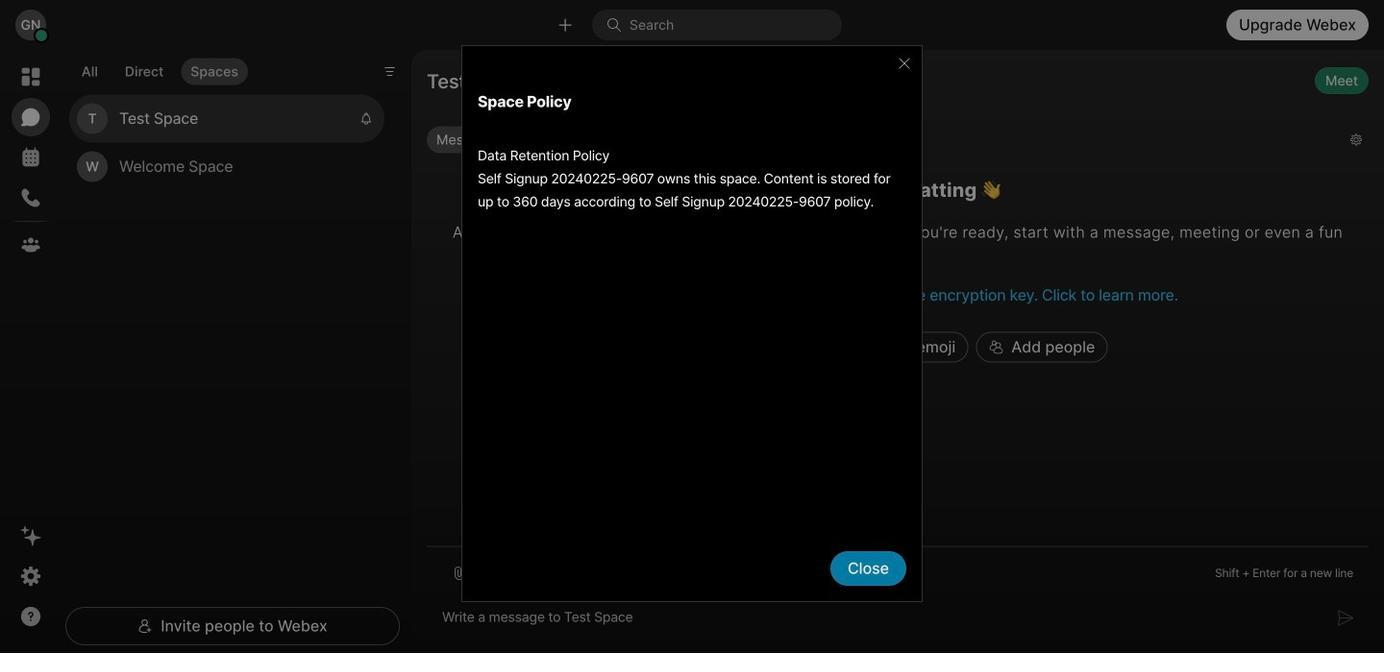 Task type: describe. For each thing, give the bounding box(es) containing it.
test space, you will be notified of all new messages in this space list item
[[69, 95, 385, 143]]

space policy dialog
[[462, 45, 923, 609]]



Task type: vqa. For each thing, say whether or not it's contained in the screenshot.
4th list item from the top
no



Task type: locate. For each thing, give the bounding box(es) containing it.
tab list
[[67, 46, 253, 91]]

you will be notified of all new messages in this space image
[[360, 112, 373, 126]]

message composer toolbar element
[[427, 548, 1369, 592]]

navigation
[[0, 50, 62, 654]]

webex tab list
[[12, 58, 50, 264]]

group
[[427, 127, 1336, 158]]

welcome space list item
[[69, 143, 385, 191]]



